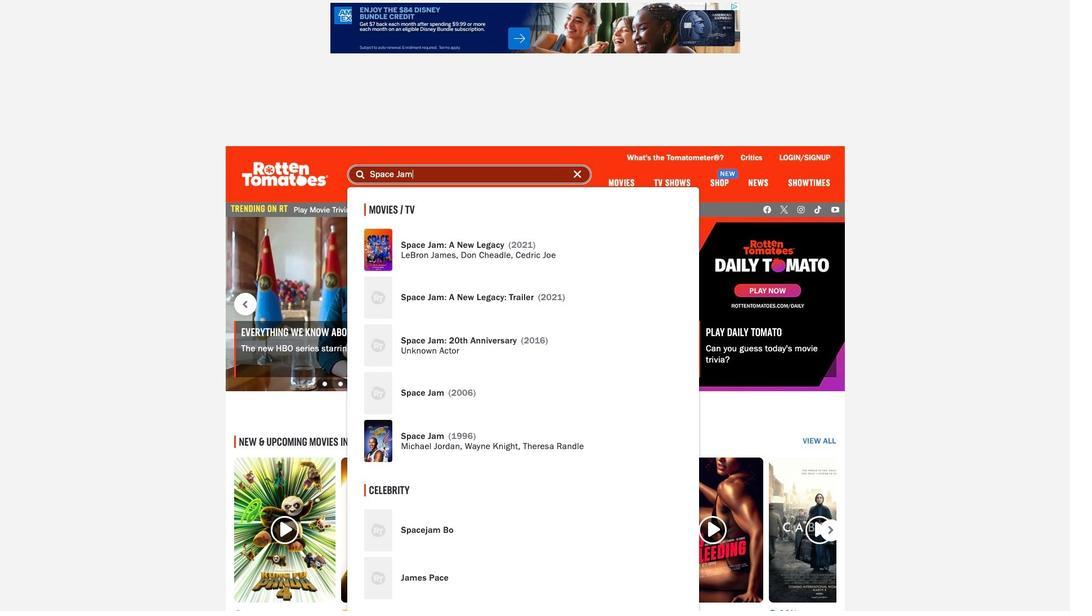 Task type: locate. For each thing, give the bounding box(es) containing it.
navigation bar element
[[225, 146, 845, 203]]



